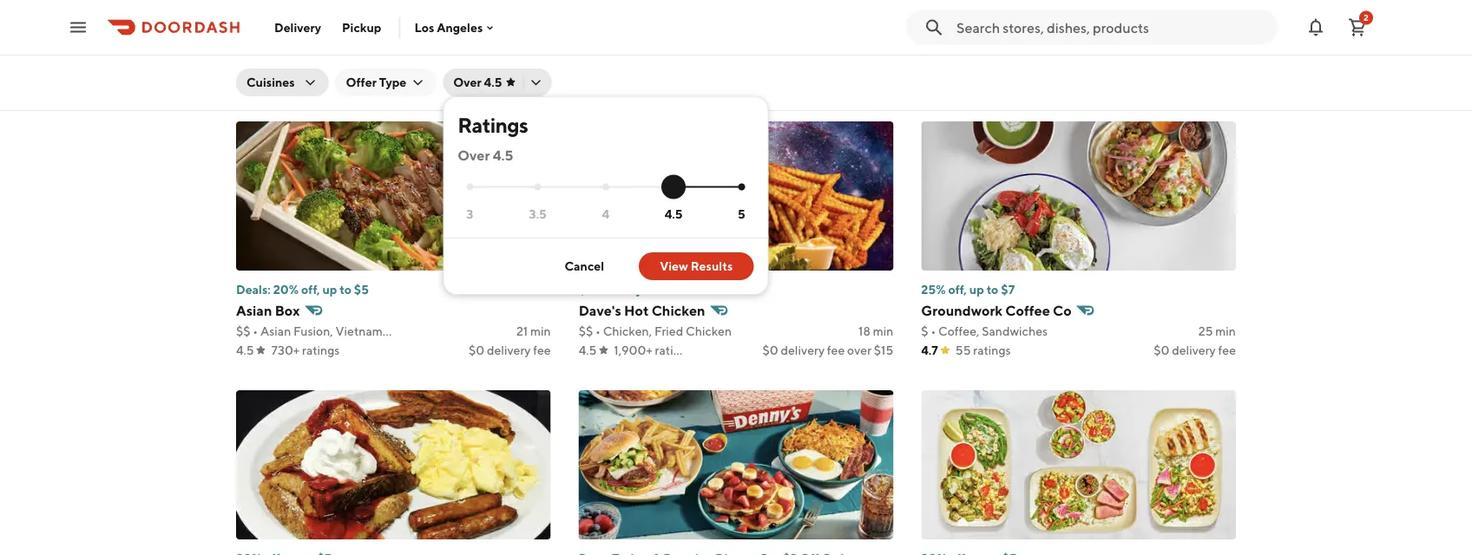 Task type: locate. For each thing, give the bounding box(es) containing it.
chicken right fried
[[686, 324, 732, 339]]

fee left over
[[827, 343, 845, 358]]

• up 4.6 on the top left of page
[[253, 55, 258, 69]]

juice
[[603, 55, 633, 69]]

ratings
[[313, 74, 351, 89], [302, 343, 340, 358], [655, 343, 693, 358], [973, 343, 1011, 358]]

offer
[[346, 75, 377, 89]]

delivery down 22
[[487, 74, 531, 89]]

over
[[453, 75, 482, 89], [458, 147, 490, 164]]

to
[[988, 13, 1000, 28], [340, 283, 352, 297], [987, 283, 999, 297]]

$$ down dave's
[[579, 324, 593, 339]]

25%
[[921, 283, 946, 297]]

730+
[[271, 343, 300, 358]]

20%
[[921, 13, 947, 28], [273, 283, 299, 297]]

$0 delivery fee down 25
[[1154, 343, 1236, 358]]

1 horizontal spatial &
[[662, 55, 669, 69]]

1 vertical spatial asian
[[260, 324, 291, 339]]

acai
[[736, 55, 760, 69]]

730+ ratings
[[271, 343, 340, 358]]

&
[[346, 33, 355, 50], [965, 33, 974, 50], [662, 55, 669, 69]]

& down 20% off, up to $5
[[965, 33, 974, 50]]

0 horizontal spatial $5
[[354, 283, 369, 297]]

$0 for groundwork coffee co
[[1154, 343, 1170, 358]]

• down asian box
[[253, 324, 258, 339]]

open menu image
[[68, 17, 89, 38]]

25
[[1199, 324, 1213, 339]]

•
[[253, 55, 258, 69], [596, 55, 601, 69], [938, 55, 943, 69], [253, 324, 258, 339], [596, 324, 601, 339], [931, 324, 936, 339]]

$$ for chicken
[[579, 324, 593, 339]]

to up 'basil & cheese cafe'
[[988, 13, 1000, 28]]

fee down 21 min
[[533, 343, 551, 358]]

$5 up vietnamese
[[354, 283, 369, 297]]

fee
[[533, 74, 551, 89], [645, 283, 663, 297], [533, 343, 551, 358], [827, 343, 845, 358], [1219, 343, 1236, 358]]

fee down 25 min
[[1219, 343, 1236, 358]]

• for pitchoun bakery & café
[[253, 55, 258, 69]]

pickup
[[342, 20, 381, 34]]

29
[[856, 55, 871, 69]]

fee up dave's hot chicken
[[645, 283, 663, 297]]

to left $7 on the bottom of page
[[987, 283, 999, 297]]

pickup button
[[332, 13, 392, 41]]

25 min
[[1199, 324, 1236, 339]]

over 4.5 up ratings
[[453, 75, 502, 89]]

$0 for pitchoun bakery & café
[[469, 74, 485, 89]]

0 vertical spatial chicken
[[652, 303, 705, 319]]

cancel button
[[544, 253, 625, 280]]

over inside button
[[453, 75, 482, 89]]

25% off, up to $7
[[921, 283, 1015, 297]]

asian down deals:
[[236, 303, 272, 319]]

fee for dave's hot chicken
[[827, 343, 845, 358]]

over up 3 stars and over image
[[458, 147, 490, 164]]

min right '21'
[[530, 324, 551, 339]]

off, up basil
[[949, 13, 968, 28]]

delivery for groundwork coffee co
[[1172, 343, 1216, 358]]

up up 'basil & cheese cafe'
[[971, 13, 985, 28]]

up up groundwork
[[970, 283, 984, 297]]

$$ • chicken, fried chicken
[[579, 324, 732, 339]]

asian box
[[236, 303, 300, 319]]

hot
[[624, 303, 649, 319]]

ratings for coffee
[[973, 343, 1011, 358]]

café
[[358, 33, 389, 50]]

$$ up 4.6 on the top left of page
[[236, 55, 250, 69]]

20% up basil
[[921, 13, 947, 28]]

3 stars and over image
[[466, 183, 473, 190]]

0 vertical spatial asian
[[236, 303, 272, 319]]

$0 delivery fee down 22
[[469, 74, 551, 89]]

4.5 down dave's
[[579, 343, 597, 358]]

• for dave's hot chicken
[[596, 324, 601, 339]]

4.5
[[484, 75, 502, 89], [493, 147, 513, 164], [665, 207, 683, 221], [236, 343, 254, 358], [579, 343, 597, 358]]

over 4.5 down ratings
[[458, 147, 513, 164]]

min right 25
[[1216, 324, 1236, 339]]

20% off, up to $5
[[921, 13, 1017, 28]]

dessert
[[300, 55, 343, 69]]

notification bell image
[[1306, 17, 1327, 38]]

18 min
[[859, 324, 894, 339]]

$0 for asian box
[[469, 343, 485, 358]]

cafe
[[1037, 33, 1076, 50]]

ratings down $$ • asian fusion, vietnamese
[[302, 343, 340, 358]]

ratings
[[458, 112, 528, 137]]

min right the 26
[[1216, 55, 1236, 69]]

ratings down 'dessert'
[[313, 74, 351, 89]]

$$ down basil
[[921, 55, 936, 69]]

55 ratings
[[956, 343, 1011, 358]]

$$ • juice bars & smoothies, acai bowls
[[579, 55, 796, 69]]

& right bars
[[662, 55, 669, 69]]

min right 22
[[530, 55, 551, 69]]

1,000+ ratings
[[271, 74, 351, 89]]

$0 delivery fee
[[469, 74, 551, 89], [579, 283, 663, 297], [469, 343, 551, 358], [1154, 343, 1236, 358]]

to up vietnamese
[[340, 283, 352, 297]]

ratings down fried
[[655, 343, 693, 358]]

Store search: begin typing to search for stores available on DoorDash text field
[[957, 18, 1268, 37]]

over 4.5 button
[[443, 69, 552, 96]]

box
[[275, 303, 300, 319]]

4.5 up ratings
[[484, 75, 502, 89]]

up up $$ • asian fusion, vietnamese
[[322, 283, 337, 297]]

• right $
[[931, 324, 936, 339]]

$0 delivery fee down '21'
[[469, 343, 551, 358]]

up for groundwork
[[970, 283, 984, 297]]

0 horizontal spatial &
[[346, 33, 355, 50]]

over 4.5
[[453, 75, 502, 89], [458, 147, 513, 164]]

fee down 22 min
[[533, 74, 551, 89]]

cuisines
[[247, 75, 295, 89]]

$3
[[331, 13, 346, 28]]

$$ for &
[[236, 55, 250, 69]]

off, for groundwork
[[948, 283, 967, 297]]

cuisines button
[[236, 69, 329, 96]]

0 vertical spatial over 4.5
[[453, 75, 502, 89]]

• left the juice
[[596, 55, 601, 69]]

$15
[[874, 343, 894, 358]]

up
[[971, 13, 985, 28], [322, 283, 337, 297], [970, 283, 984, 297]]

off,
[[949, 13, 968, 28], [301, 283, 320, 297], [948, 283, 967, 297]]

• for groundwork coffee co
[[931, 324, 936, 339]]

& left the "café"
[[346, 33, 355, 50]]

1 horizontal spatial $5
[[1002, 13, 1017, 28]]

26
[[1199, 55, 1213, 69]]

4.7
[[921, 343, 938, 358]]

delivery left over
[[781, 343, 825, 358]]

type
[[379, 75, 407, 89]]

basil & cheese cafe
[[921, 33, 1076, 50]]

off, up groundwork
[[948, 283, 967, 297]]

0 vertical spatial 20%
[[921, 13, 947, 28]]

delivery for pitchoun bakery & café
[[487, 74, 531, 89]]

delivery up hot
[[597, 283, 642, 297]]

min for &
[[530, 55, 551, 69]]

ratings down $ • coffee, sandwiches
[[973, 343, 1011, 358]]

delivery down '21'
[[487, 343, 531, 358]]

3.5
[[529, 207, 547, 221]]

min right 18
[[873, 324, 894, 339]]

4 stars and over image
[[602, 183, 609, 190]]

1 vertical spatial chicken
[[686, 324, 732, 339]]

los
[[414, 20, 434, 35]]

22 min
[[514, 55, 551, 69]]

1 vertical spatial over
[[458, 147, 490, 164]]

fee for asian box
[[533, 343, 551, 358]]

delivery down 25
[[1172, 343, 1216, 358]]

asian
[[236, 303, 272, 319], [260, 324, 291, 339]]

$$
[[236, 55, 250, 69], [579, 55, 593, 69], [921, 55, 936, 69], [236, 324, 250, 339], [579, 324, 593, 339]]

$$ for cheese
[[921, 55, 936, 69]]

asian up "730+"
[[260, 324, 291, 339]]

los angeles
[[414, 20, 483, 35]]

$5 up cheese
[[1002, 13, 1017, 28]]

20% up box
[[273, 283, 299, 297]]

$0 delivery fee for asian box
[[469, 343, 551, 358]]

offer type
[[346, 75, 407, 89]]

$$ left the juice
[[579, 55, 593, 69]]

$5
[[1002, 13, 1017, 28], [354, 283, 369, 297]]

$0 delivery fee for groundwork coffee co
[[1154, 343, 1236, 358]]

vietnamese
[[336, 324, 402, 339]]

0 vertical spatial over
[[453, 75, 482, 89]]

to for basil
[[988, 13, 1000, 28]]

• down dave's
[[596, 324, 601, 339]]

min
[[530, 55, 551, 69], [873, 55, 894, 69], [1216, 55, 1236, 69], [530, 324, 551, 339], [873, 324, 894, 339], [1216, 324, 1236, 339]]

0 horizontal spatial 20%
[[273, 283, 299, 297]]

view
[[660, 259, 688, 273]]

dave's hot chicken
[[579, 303, 705, 319]]

chicken up fried
[[652, 303, 705, 319]]

1 horizontal spatial 20%
[[921, 13, 947, 28]]

over up ratings
[[453, 75, 482, 89]]

• left cafe,
[[938, 55, 943, 69]]

sandwiches
[[982, 324, 1048, 339]]



Task type: describe. For each thing, give the bounding box(es) containing it.
delivery for dave's hot chicken
[[781, 343, 825, 358]]

min right 29
[[873, 55, 894, 69]]

ratings for bakery
[[313, 74, 351, 89]]

off, for basil
[[949, 13, 968, 28]]

results
[[691, 259, 733, 273]]

save
[[304, 13, 329, 28]]

3
[[466, 207, 473, 221]]

1,900+ ratings
[[614, 343, 693, 358]]

• for asian box
[[253, 324, 258, 339]]

22
[[514, 55, 528, 69]]

delivery
[[274, 20, 321, 34]]

21
[[516, 324, 528, 339]]

los angeles button
[[414, 20, 497, 35]]

4.5 down ratings
[[493, 147, 513, 164]]

fusion,
[[294, 324, 333, 339]]

$ • coffee, sandwiches
[[921, 324, 1048, 339]]

lunch,
[[260, 55, 298, 69]]

bowls
[[763, 55, 796, 69]]

basil
[[921, 33, 962, 50]]

• for basil & cheese cafe
[[938, 55, 943, 69]]

view results button
[[639, 253, 754, 280]]

spend
[[236, 13, 273, 28]]

groundwork
[[921, 303, 1003, 319]]

to for groundwork
[[987, 283, 999, 297]]

delivery button
[[264, 13, 332, 41]]

coffee,
[[939, 324, 980, 339]]

18
[[859, 324, 871, 339]]

deals: 20% off, up to $5
[[236, 283, 369, 297]]

1 vertical spatial 20%
[[273, 283, 299, 297]]

deals:
[[236, 283, 271, 297]]

4.5 up the view
[[665, 207, 683, 221]]

min for cheese
[[1216, 55, 1236, 69]]

coffee
[[1006, 303, 1050, 319]]

up for basil
[[971, 13, 985, 28]]

ratings for box
[[302, 343, 340, 358]]

cancel
[[565, 259, 604, 273]]

fee for groundwork coffee co
[[1219, 343, 1236, 358]]

2 horizontal spatial &
[[965, 33, 974, 50]]

$
[[921, 324, 929, 339]]

$$ • lunch, dessert
[[236, 55, 343, 69]]

$20,
[[275, 13, 301, 28]]

over 4.5 inside button
[[453, 75, 502, 89]]

pitchoun
[[236, 33, 295, 50]]

1 vertical spatial $5
[[354, 283, 369, 297]]

55
[[956, 343, 971, 358]]

$0 for dave's hot chicken
[[763, 343, 778, 358]]

$7
[[1001, 283, 1015, 297]]

dave's
[[579, 303, 621, 319]]

$$ • asian fusion, vietnamese
[[236, 324, 402, 339]]

pitchoun bakery & café
[[236, 33, 389, 50]]

3.5 stars and over image
[[534, 183, 541, 190]]

4.5 left "730+"
[[236, 343, 254, 358]]

$$ down asian box
[[236, 324, 250, 339]]

spend $20, save $3
[[236, 13, 346, 28]]

breakfast
[[978, 55, 1030, 69]]

1 items, open order cart image
[[1347, 17, 1368, 38]]

26 min
[[1199, 55, 1236, 69]]

fried
[[654, 324, 683, 339]]

smoothies,
[[672, 55, 733, 69]]

min for co
[[1216, 324, 1236, 339]]

$0 delivery fee up hot
[[579, 283, 663, 297]]

1 vertical spatial over 4.5
[[458, 147, 513, 164]]

min for chicken
[[873, 324, 894, 339]]

$0 delivery fee over $15
[[763, 343, 894, 358]]

ratings for hot
[[655, 343, 693, 358]]

cafe,
[[946, 55, 975, 69]]

2 button
[[1340, 10, 1375, 45]]

off, up the fusion,
[[301, 283, 320, 297]]

1,900+
[[614, 343, 653, 358]]

chicken,
[[603, 324, 652, 339]]

0 vertical spatial $5
[[1002, 13, 1017, 28]]

2
[[1364, 13, 1369, 23]]

over
[[847, 343, 872, 358]]

5 stars and over image
[[738, 183, 745, 190]]

4.5 inside button
[[484, 75, 502, 89]]

4
[[602, 207, 609, 221]]

1,000+
[[271, 74, 311, 89]]

co
[[1053, 303, 1072, 319]]

delivery for asian box
[[487, 343, 531, 358]]

21 min
[[516, 324, 551, 339]]

4.6
[[236, 74, 254, 89]]

$$ • cafe, breakfast
[[921, 55, 1030, 69]]

groundwork coffee co
[[921, 303, 1072, 319]]

5
[[738, 207, 745, 221]]

$0 delivery fee for pitchoun bakery & café
[[469, 74, 551, 89]]

bakery
[[298, 33, 343, 50]]

bars
[[635, 55, 659, 69]]

fee for pitchoun bakery & café
[[533, 74, 551, 89]]

view results
[[660, 259, 733, 273]]

angeles
[[437, 20, 483, 35]]

cheese
[[977, 33, 1034, 50]]

offer type button
[[335, 69, 436, 96]]

29 min
[[856, 55, 894, 69]]



Task type: vqa. For each thing, say whether or not it's contained in the screenshot.


